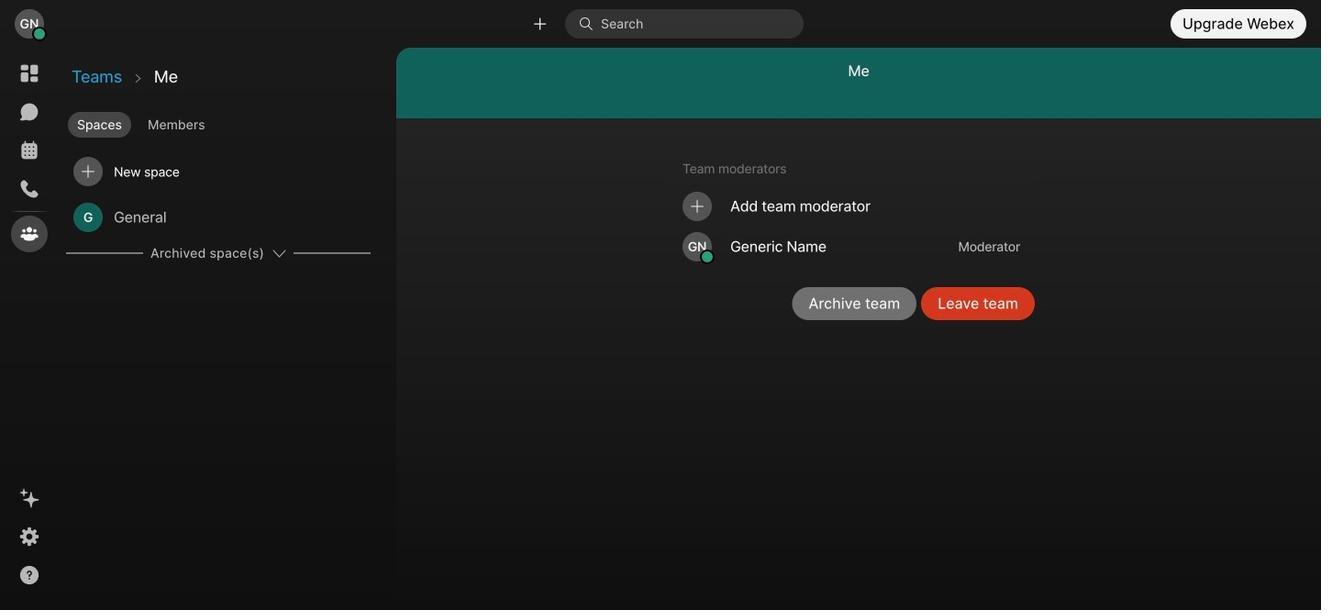 Task type: vqa. For each thing, say whether or not it's contained in the screenshot.
Dashboard icon
yes



Task type: describe. For each thing, give the bounding box(es) containing it.
generic name list item
[[668, 227, 1035, 267]]

calls image
[[18, 178, 40, 200]]

team moderators list
[[668, 186, 1035, 268]]

2 horizontal spatial wrapper image
[[579, 17, 601, 31]]

wrapper image inside the generic name list item
[[701, 251, 714, 264]]

settings image
[[18, 526, 40, 548]]

1 horizontal spatial wrapper image
[[79, 162, 97, 181]]

teams, has no new notifications image
[[18, 223, 40, 245]]



Task type: locate. For each thing, give the bounding box(es) containing it.
arrow down_16 image
[[272, 246, 286, 261]]

1 vertical spatial wrapper image
[[701, 251, 714, 264]]

0 vertical spatial wrapper image
[[688, 197, 707, 216]]

wrapper image
[[688, 197, 707, 216], [701, 251, 714, 264]]

help image
[[18, 564, 40, 586]]

connect people image
[[531, 15, 549, 33]]

wrapper image
[[579, 17, 601, 31], [33, 28, 46, 41], [79, 162, 97, 181]]

general list item
[[66, 195, 371, 240]]

0 horizontal spatial wrapper image
[[33, 28, 46, 41]]

messaging, has no new notifications image
[[18, 101, 40, 123]]

wrapper image up dashboard image
[[33, 28, 46, 41]]

what's new image
[[18, 487, 40, 509]]

wrapper image right calls image
[[79, 162, 97, 181]]

meetings image
[[18, 139, 40, 162]]

navigation
[[0, 48, 59, 610]]

wrapper image inside add team moderator list item
[[688, 197, 707, 216]]

wrapper image right the connect people icon
[[579, 17, 601, 31]]

webex tab list
[[11, 55, 48, 252]]

dashboard image
[[18, 62, 40, 84]]

add team moderator list item
[[668, 186, 1035, 227]]

list item
[[66, 149, 371, 195]]

tab list
[[64, 105, 395, 139]]



